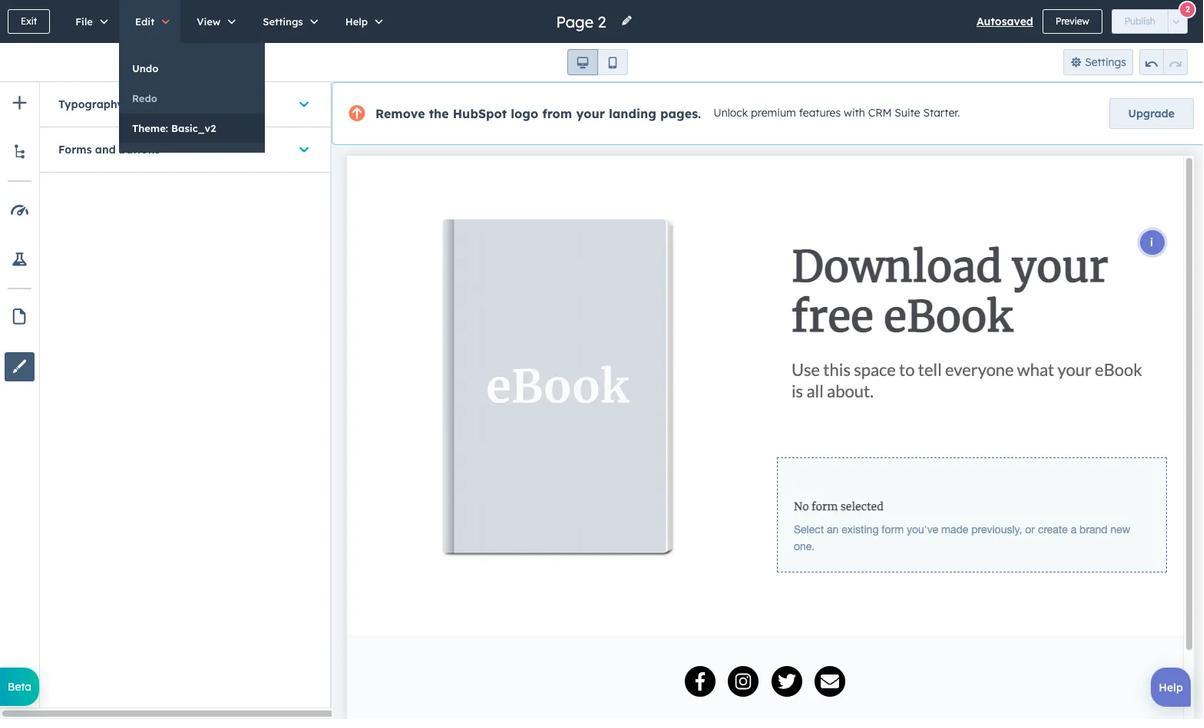 Task type: locate. For each thing, give the bounding box(es) containing it.
basic_v2
[[171, 122, 216, 134]]

typography
[[58, 98, 124, 111]]

0 horizontal spatial settings button
[[247, 0, 329, 43]]

undo
[[132, 62, 159, 75]]

file
[[75, 15, 93, 28]]

exit
[[21, 15, 37, 27]]

from
[[543, 106, 573, 121]]

None field
[[555, 11, 612, 32]]

preview
[[1056, 15, 1090, 27]]

suite
[[895, 106, 921, 120]]

1 horizontal spatial settings
[[1086, 55, 1127, 69]]

starter.
[[924, 106, 961, 120]]

group down the publish group
[[1140, 49, 1189, 75]]

settings down preview button
[[1086, 55, 1127, 69]]

0 horizontal spatial group
[[568, 49, 629, 75]]

group
[[568, 49, 629, 75], [1140, 49, 1189, 75]]

redo button
[[119, 84, 265, 113]]

help for help link
[[1160, 682, 1184, 695]]

0 horizontal spatial settings
[[263, 15, 303, 28]]

0 vertical spatial settings
[[263, 15, 303, 28]]

settings right view button
[[263, 15, 303, 28]]

help
[[345, 15, 368, 28], [1160, 682, 1184, 695]]

1 horizontal spatial group
[[1140, 49, 1189, 75]]

2
[[1186, 3, 1191, 14]]

0 horizontal spatial help
[[345, 15, 368, 28]]

settings button
[[247, 0, 329, 43], [1064, 49, 1134, 75]]

beta button
[[0, 668, 39, 707]]

group up your
[[568, 49, 629, 75]]

1 vertical spatial settings button
[[1064, 49, 1134, 75]]

0 vertical spatial help
[[345, 15, 368, 28]]

0 vertical spatial settings button
[[247, 0, 329, 43]]

unlock premium features with crm suite starter.
[[714, 106, 961, 120]]

forms
[[58, 143, 92, 157]]

1 vertical spatial help
[[1160, 682, 1184, 695]]

1 horizontal spatial help
[[1160, 682, 1184, 695]]

help inside button
[[345, 15, 368, 28]]

remove
[[376, 106, 425, 121]]

theme:
[[132, 122, 168, 134]]

settings
[[263, 15, 303, 28], [1086, 55, 1127, 69]]

view
[[197, 15, 221, 28]]

features
[[800, 106, 841, 120]]

premium
[[752, 106, 797, 120]]

autosaved button
[[977, 12, 1034, 31]]

crm
[[869, 106, 892, 120]]

upgrade
[[1129, 107, 1176, 121]]

help button
[[329, 0, 394, 43]]



Task type: vqa. For each thing, say whether or not it's contained in the screenshot.
'Edit' button
yes



Task type: describe. For each thing, give the bounding box(es) containing it.
2 group from the left
[[1140, 49, 1189, 75]]

and
[[95, 143, 116, 157]]

logo
[[511, 106, 539, 121]]

buttons
[[119, 143, 160, 157]]

1 vertical spatial settings
[[1086, 55, 1127, 69]]

undo button
[[119, 54, 265, 83]]

preview button
[[1043, 9, 1103, 34]]

theme: basic_v2
[[132, 122, 216, 134]]

view button
[[181, 0, 247, 43]]

forms and buttons button
[[58, 128, 312, 172]]

file button
[[59, 0, 119, 43]]

upgrade link
[[1110, 98, 1195, 129]]

remove the hubspot logo from your landing pages.
[[376, 106, 702, 121]]

edit
[[135, 15, 155, 28]]

theme: basic_v2 button
[[119, 114, 265, 143]]

redo
[[132, 92, 158, 104]]

caret image
[[300, 97, 309, 112]]

help for "help" button
[[345, 15, 368, 28]]

1 horizontal spatial settings button
[[1064, 49, 1134, 75]]

caret image
[[300, 142, 309, 158]]

edit button
[[119, 0, 181, 43]]

autosaved
[[977, 15, 1034, 28]]

publish group
[[1112, 9, 1189, 34]]

typography button
[[58, 82, 312, 127]]

with
[[844, 106, 866, 120]]

the
[[429, 106, 449, 121]]

pages.
[[661, 106, 702, 121]]

1 group from the left
[[568, 49, 629, 75]]

forms and buttons
[[58, 143, 160, 157]]

publish button
[[1112, 9, 1169, 34]]

exit link
[[8, 9, 50, 34]]

landing
[[609, 106, 657, 121]]

help link
[[1152, 668, 1192, 708]]

hubspot
[[453, 106, 507, 121]]

your
[[577, 106, 605, 121]]

unlock
[[714, 106, 748, 120]]

beta
[[8, 681, 32, 695]]

publish
[[1125, 15, 1156, 27]]



